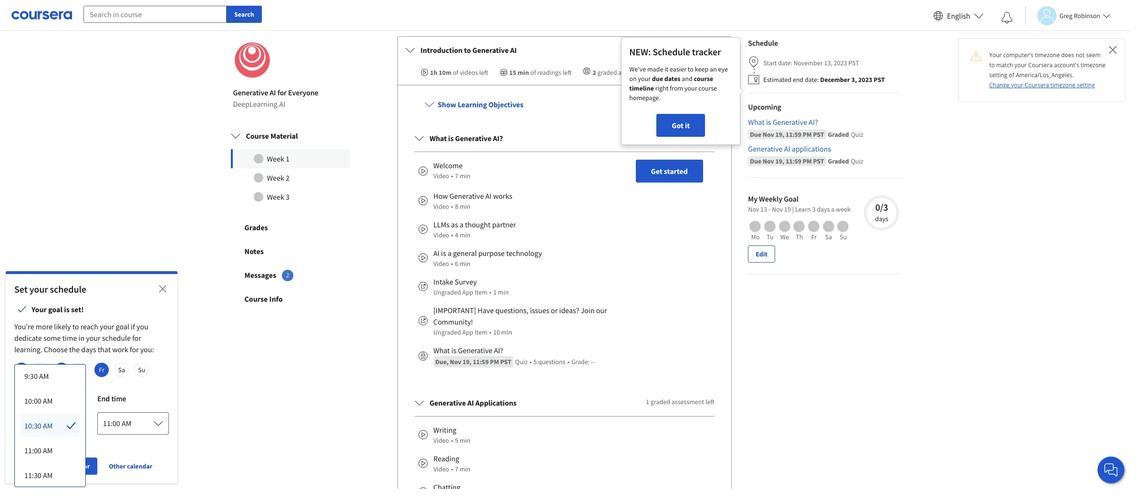 Task type: locate. For each thing, give the bounding box(es) containing it.
coursera up america/los_angeles.
[[1029, 61, 1053, 69]]

0 vertical spatial 11:00
[[103, 419, 120, 429]]

2 video from the top
[[434, 202, 449, 211]]

goal
[[784, 194, 799, 204]]

pst down generative ai applications link
[[813, 157, 824, 166]]

graded
[[598, 68, 617, 77], [651, 133, 670, 142], [651, 398, 670, 407]]

ai inside ai is a general purpose technology video • 6 min
[[434, 249, 440, 258]]

close image
[[157, 283, 168, 295]]

0 horizontal spatial goal
[[48, 305, 63, 314]]

1 vertical spatial 11:00
[[24, 446, 41, 456]]

change
[[990, 81, 1010, 89]]

0 vertical spatial a
[[831, 205, 835, 214]]

check image
[[16, 304, 28, 315]]

ai?
[[809, 117, 818, 127], [493, 134, 503, 143], [494, 346, 504, 356]]

for left you:
[[130, 345, 139, 355]]

3 week from the top
[[267, 192, 284, 202]]

mo down learning.
[[17, 366, 26, 375]]

week 1 link
[[231, 149, 350, 168]]

0 horizontal spatial we
[[57, 366, 66, 375]]

sa
[[825, 233, 832, 241], [118, 366, 125, 375]]

1 vertical spatial a
[[460, 220, 464, 230]]

week for week 3
[[267, 192, 284, 202]]

quiz for applications
[[851, 157, 864, 166]]

search button
[[227, 6, 262, 23]]

0 vertical spatial graded
[[598, 68, 617, 77]]

video down reading at the bottom of the page
[[434, 465, 449, 474]]

0 horizontal spatial days
[[81, 345, 96, 355]]

as
[[451, 220, 458, 230]]

generative inside how generative ai works video • 8 min
[[450, 191, 484, 201]]

your right check image
[[31, 305, 47, 314]]

1 vertical spatial 1 graded assessment left
[[646, 398, 715, 407]]

what inside what is generative ai? due nov 19, 11:59 pm pst graded quiz
[[748, 117, 765, 127]]

pm for what is generative ai? due, nov 19, 11:59 pm pst quiz • 5 questions • grade: --
[[490, 358, 499, 367]]

pm inside what is generative ai? due, nov 19, 11:59 pm pst quiz • 5 questions • grade: --
[[490, 358, 499, 367]]

0 horizontal spatial su
[[138, 366, 145, 375]]

2 graded from the top
[[828, 157, 849, 166]]

app
[[462, 288, 474, 297], [462, 328, 474, 337]]

1 vertical spatial 5
[[455, 437, 458, 445]]

to right 'add'
[[35, 462, 41, 471]]

applications
[[792, 144, 831, 154]]

2 1 graded assessment left from the top
[[646, 398, 715, 407]]

1 horizontal spatial fr
[[811, 233, 817, 241]]

ai inside dropdown button
[[510, 45, 517, 55]]

2 for 2 graded assessments left
[[593, 68, 596, 77]]

to up videos
[[464, 45, 471, 55]]

5 video from the top
[[434, 437, 449, 445]]

generative ai applications
[[430, 398, 517, 408]]

2 vertical spatial for
[[130, 345, 139, 355]]

in
[[78, 334, 85, 343]]

ai
[[510, 45, 517, 55], [270, 88, 276, 97], [784, 144, 790, 154], [486, 191, 492, 201], [434, 249, 440, 258], [468, 398, 474, 408]]

19, down the upcoming
[[775, 130, 784, 139]]

goal up likely
[[48, 305, 63, 314]]

due up my
[[750, 157, 761, 166]]

how
[[434, 191, 448, 201]]

we inside set your schedule dialog
[[57, 366, 66, 375]]

item left 10 in the left of the page
[[475, 328, 488, 337]]

timezone mismatch warning modal dialog
[[959, 38, 1126, 102]]

video down writing
[[434, 437, 449, 445]]

due dates and
[[652, 74, 694, 83]]

date:
[[778, 59, 792, 68], [805, 75, 819, 84]]

video down llms at the left top of the page
[[434, 231, 449, 240]]

1 week from the top
[[267, 154, 284, 164]]

sa down work
[[118, 366, 125, 375]]

1 vertical spatial course
[[699, 84, 717, 93]]

app down survey
[[462, 288, 474, 297]]

schedule up estimated
[[748, 38, 778, 48]]

due inside what is generative ai? due nov 19, 11:59 pm pst graded quiz
[[750, 130, 761, 139]]

days down 0/3
[[876, 215, 889, 223]]

10:30 inside start time list box
[[24, 421, 41, 431]]

time for end time
[[111, 394, 126, 404]]

your up timeline
[[638, 74, 651, 83]]

tu right 9:30
[[38, 366, 45, 375]]

0 vertical spatial quiz
[[851, 130, 864, 139]]

7 for welcome
[[455, 172, 458, 180]]

week for week 2
[[267, 173, 284, 183]]

week inside 'link'
[[267, 154, 284, 164]]

set your schedule dialog
[[6, 272, 178, 484]]

2 item from the top
[[475, 328, 488, 337]]

week 2 link
[[231, 168, 350, 188]]

pm down applications
[[803, 157, 812, 166]]

fr inside set your schedule dialog
[[99, 366, 104, 375]]

generative inside what is generative ai? due nov 19, 11:59 pm pst graded quiz
[[773, 117, 807, 127]]

2 vertical spatial days
[[81, 345, 96, 355]]

add to google calendar button
[[14, 458, 97, 475]]

ungraded down intake
[[434, 288, 461, 297]]

1 horizontal spatial 3
[[812, 205, 816, 214]]

6 video from the top
[[434, 465, 449, 474]]

week
[[836, 205, 851, 214]]

0 vertical spatial goal
[[48, 305, 63, 314]]

10:30 am down 10:00
[[20, 419, 48, 429]]

2 app from the top
[[462, 328, 474, 337]]

0 vertical spatial for
[[278, 88, 287, 97]]

• left '4'
[[451, 231, 453, 240]]

pst inside what is generative ai? due, nov 19, 11:59 pm pst quiz • 5 questions • grade: --
[[500, 358, 511, 367]]

match
[[997, 61, 1013, 69]]

nov inside what is generative ai? due nov 19, 11:59 pm pst graded quiz
[[763, 130, 774, 139]]

11:59 for what is generative ai? due, nov 19, 11:59 pm pst quiz • 5 questions • grade: --
[[473, 358, 489, 367]]

ai? for what is generative ai?
[[493, 134, 503, 143]]

is up welcome at the left
[[448, 134, 454, 143]]

is for due,
[[452, 346, 457, 356]]

min inside "llms as a thought partner video • 4 min"
[[460, 231, 471, 240]]

1 vertical spatial due
[[750, 157, 761, 166]]

goal inside you're more likely to reach your goal if you dedicate some time in your schedule for learning. choose the days that work for you:
[[116, 322, 129, 332]]

locked image
[[418, 352, 428, 361]]

7 down welcome at the left
[[455, 172, 458, 180]]

help center image
[[1106, 465, 1117, 476]]

su down week
[[840, 233, 847, 241]]

graded for generative ai applications
[[651, 398, 670, 407]]

11:00 am up 'add'
[[24, 446, 53, 456]]

0 horizontal spatial your
[[31, 305, 47, 314]]

join
[[581, 306, 595, 315]]

upcoming
[[748, 102, 781, 112]]

for down if
[[132, 334, 141, 343]]

• left 10 in the left of the page
[[490, 328, 492, 337]]

1 vertical spatial pm
[[803, 157, 812, 166]]

• inside welcome video • 7 min
[[451, 172, 453, 180]]

america/los_angeles.
[[1016, 71, 1074, 79]]

quiz inside what is generative ai? due, nov 19, 11:59 pm pst quiz • 5 questions • grade: --
[[515, 358, 528, 367]]

week down week 2
[[267, 192, 284, 202]]

1 vertical spatial what
[[430, 134, 447, 143]]

timezone down seem on the top
[[1081, 61, 1106, 69]]

0/3
[[876, 201, 889, 213]]

tu up edit button
[[767, 233, 774, 241]]

nov up weekly
[[763, 157, 774, 166]]

what down the upcoming
[[748, 117, 765, 127]]

my
[[748, 194, 758, 204]]

what for what is generative ai? due, nov 19, 11:59 pm pst quiz • 5 questions • grade: --
[[434, 346, 450, 356]]

ai inside how generative ai works video • 8 min
[[486, 191, 492, 201]]

week 2
[[267, 173, 290, 183]]

start down 9:30
[[14, 394, 30, 404]]

th down the
[[78, 366, 85, 375]]

0 vertical spatial 11:59
[[786, 130, 802, 139]]

1 assessment from the top
[[672, 133, 704, 142]]

1 horizontal spatial your
[[990, 51, 1002, 59]]

0 vertical spatial pm
[[803, 130, 812, 139]]

fr down the that
[[99, 366, 104, 375]]

1 vertical spatial setting
[[1077, 81, 1095, 89]]

5 down writing
[[455, 437, 458, 445]]

time for start time
[[32, 394, 47, 404]]

0 vertical spatial due
[[750, 130, 761, 139]]

1 horizontal spatial of
[[531, 68, 536, 77]]

of right the 10m
[[453, 68, 459, 77]]

0 horizontal spatial 5
[[455, 437, 458, 445]]

a left general
[[448, 249, 452, 258]]

2 horizontal spatial time
[[111, 394, 126, 404]]

app down community!
[[462, 328, 474, 337]]

1 7 from the top
[[455, 172, 458, 180]]

is inside what is generative ai? due, nov 19, 11:59 pm pst quiz • 5 questions • grade: --
[[452, 346, 457, 356]]

0 horizontal spatial schedule
[[50, 283, 86, 295]]

1 vertical spatial for
[[132, 334, 141, 343]]

course inside dropdown button
[[246, 131, 269, 141]]

2 vertical spatial 11:59
[[473, 358, 489, 367]]

1 vertical spatial schedule
[[102, 334, 131, 343]]

3 down week 2 link
[[286, 192, 290, 202]]

2 week from the top
[[267, 173, 284, 183]]

1 vertical spatial su
[[138, 366, 145, 375]]

• up have
[[490, 288, 492, 297]]

your for your goal is set!
[[31, 305, 47, 314]]

for inside generative ai for everyone deeplearning.ai
[[278, 88, 287, 97]]

messages
[[245, 271, 276, 280]]

min down welcome at the left
[[460, 172, 471, 180]]

it inside button
[[685, 121, 690, 130]]

course inside right from your course homepage.
[[699, 84, 717, 93]]

min up reading video • 7 min
[[460, 437, 471, 445]]

2 horizontal spatial of
[[1009, 71, 1015, 79]]

0 vertical spatial course
[[694, 74, 713, 83]]

1 horizontal spatial we
[[781, 233, 789, 241]]

generative inside generative ai applications due nov 19, 11:59 pm pst graded quiz
[[748, 144, 783, 154]]

tu
[[767, 233, 774, 241], [38, 366, 45, 375]]

a inside "llms as a thought partner video • 4 min"
[[460, 220, 464, 230]]

2023 right 3,
[[858, 75, 872, 84]]

survey
[[455, 277, 477, 287]]

introduction
[[421, 45, 463, 55]]

ai? up applications
[[809, 117, 818, 127]]

you:
[[140, 345, 154, 355]]

2 horizontal spatial days
[[876, 215, 889, 223]]

1 vertical spatial 3
[[812, 205, 816, 214]]

graded inside what is generative ai? due nov 19, 11:59 pm pst graded quiz
[[828, 130, 849, 139]]

videos
[[460, 68, 478, 77]]

19, inside what is generative ai? due, nov 19, 11:59 pm pst quiz • 5 questions • grade: --
[[463, 358, 472, 367]]

pm down 10 in the left of the page
[[490, 358, 499, 367]]

your down 'and'
[[685, 84, 697, 93]]

work
[[112, 345, 128, 355]]

pm inside what is generative ai? due nov 19, 11:59 pm pst graded quiz
[[803, 130, 812, 139]]

week down week 1
[[267, 173, 284, 183]]

0 vertical spatial it
[[665, 65, 668, 73]]

min up questions,
[[498, 288, 509, 297]]

is
[[766, 117, 771, 127], [448, 134, 454, 143], [441, 249, 446, 258], [64, 305, 70, 314], [452, 346, 457, 356]]

1 horizontal spatial th
[[796, 233, 803, 241]]

1 horizontal spatial days
[[817, 205, 830, 214]]

0 vertical spatial what
[[748, 117, 765, 127]]

•
[[451, 172, 453, 180], [451, 202, 453, 211], [451, 231, 453, 240], [451, 260, 453, 268], [490, 288, 492, 297], [490, 328, 492, 337], [530, 358, 532, 367], [568, 358, 570, 367], [451, 437, 453, 445], [451, 465, 453, 474]]

week up week 2
[[267, 154, 284, 164]]

time inside you're more likely to reach your goal if you dedicate some time in your schedule for learning. choose the days that work for you:
[[62, 334, 77, 343]]

show notifications image
[[1002, 12, 1013, 23]]

7 for reading
[[455, 465, 458, 474]]

1 vertical spatial your
[[31, 305, 47, 314]]

1 graded from the top
[[828, 130, 849, 139]]

is down community!
[[452, 346, 457, 356]]

graded inside generative ai applications due nov 19, 11:59 pm pst graded quiz
[[828, 157, 849, 166]]

is for purpose
[[441, 249, 446, 258]]

days left week
[[817, 205, 830, 214]]

11:59 right due,
[[473, 358, 489, 367]]

your for your computer's timezone does not seem to match your coursera account's timezone setting of america/los_angeles. change your coursera timezone setting
[[990, 51, 1002, 59]]

video down welcome at the left
[[434, 172, 449, 180]]

0 horizontal spatial sa
[[118, 366, 125, 375]]

date: up estimated
[[778, 59, 792, 68]]

2 vertical spatial week
[[267, 192, 284, 202]]

graded down 'what is generative ai?' link
[[828, 130, 849, 139]]

intake
[[434, 277, 453, 287]]

0 vertical spatial th
[[796, 233, 803, 241]]

su inside set your schedule dialog
[[138, 366, 145, 375]]

2 due from the top
[[750, 157, 761, 166]]

1 item from the top
[[475, 288, 488, 297]]

min right '4'
[[460, 231, 471, 240]]

schedule up easier
[[653, 46, 690, 58]]

start for start time
[[14, 394, 30, 404]]

[important] have questions, issues or ideas? join our community! ungraded app item • 10 min
[[434, 306, 607, 337]]

1 vertical spatial tu
[[38, 366, 45, 375]]

timezone
[[1035, 51, 1060, 59], [1081, 61, 1106, 69], [1051, 81, 1076, 89]]

1 vertical spatial sa
[[118, 366, 125, 375]]

0 horizontal spatial start
[[14, 394, 30, 404]]

11:59 inside what is generative ai? due, nov 19, 11:59 pm pst quiz • 5 questions • grade: --
[[473, 358, 489, 367]]

video
[[434, 172, 449, 180], [434, 202, 449, 211], [434, 231, 449, 240], [434, 260, 449, 268], [434, 437, 449, 445], [434, 465, 449, 474]]

of for readings
[[531, 68, 536, 77]]

pm inside generative ai applications due nov 19, 11:59 pm pst graded quiz
[[803, 157, 812, 166]]

0 horizontal spatial fr
[[99, 366, 104, 375]]

app inside [important] have questions, issues or ideas? join our community! ungraded app item • 10 min
[[462, 328, 474, 337]]

quiz for generative
[[515, 358, 528, 367]]

your goal is set!
[[31, 305, 84, 314]]

homepage.
[[629, 94, 661, 102]]

your inside dialog
[[31, 305, 47, 314]]

it up dates
[[665, 65, 668, 73]]

we've made it easier to keep an eye on your
[[629, 65, 728, 83]]

is inside ai is a general purpose technology video • 6 min
[[441, 249, 446, 258]]

1 vertical spatial graded
[[651, 133, 670, 142]]

sa down my weekly goal nov 13 - nov 19 | learn 3 days a week
[[825, 233, 832, 241]]

coursera image
[[11, 8, 72, 23]]

pst down 'what is generative ai?' link
[[813, 130, 824, 139]]

pst right 3,
[[874, 75, 885, 84]]

• left the 6
[[451, 260, 453, 268]]

item inside [important] have questions, issues or ideas? join our community! ungraded app item • 10 min
[[475, 328, 488, 337]]

1 1 graded assessment left from the top
[[646, 133, 715, 142]]

have
[[478, 306, 494, 315]]

2 vertical spatial 2
[[286, 272, 290, 280]]

1 inside 'link'
[[286, 154, 290, 164]]

19, inside what is generative ai? due nov 19, 11:59 pm pst graded quiz
[[775, 130, 784, 139]]

0 horizontal spatial it
[[665, 65, 668, 73]]

what for what is generative ai?
[[430, 134, 447, 143]]

1 vertical spatial quiz
[[851, 157, 864, 166]]

pst inside generative ai applications due nov 19, 11:59 pm pst graded quiz
[[813, 157, 824, 166]]

0 vertical spatial 2023
[[834, 59, 847, 68]]

1 vertical spatial 7
[[455, 465, 458, 474]]

• down welcome at the left
[[451, 172, 453, 180]]

1 vertical spatial we
[[57, 366, 66, 375]]

video inside ai is a general purpose technology video • 6 min
[[434, 260, 449, 268]]

generative ai applications link
[[748, 143, 901, 155]]

nov inside generative ai applications due nov 19, 11:59 pm pst graded quiz
[[763, 157, 774, 166]]

2 vertical spatial quiz
[[515, 358, 528, 367]]

start time list box
[[15, 365, 85, 487]]

nov
[[763, 130, 774, 139], [763, 157, 774, 166], [748, 205, 759, 214], [772, 205, 783, 214], [450, 358, 462, 367]]

writing
[[434, 426, 457, 435]]

your inside right from your course homepage.
[[685, 84, 697, 93]]

th inside set your schedule dialog
[[78, 366, 85, 375]]

0 horizontal spatial 11:00
[[24, 446, 41, 456]]

2 7 from the top
[[455, 465, 458, 474]]

quiz down 'what is generative ai?' link
[[851, 130, 864, 139]]

0 vertical spatial 5
[[534, 358, 537, 367]]

1 vertical spatial fr
[[99, 366, 104, 375]]

video down the how
[[434, 202, 449, 211]]

0 horizontal spatial 11:00 am
[[24, 446, 53, 456]]

1 vertical spatial assessment
[[672, 398, 704, 407]]

10:30 am inside popup button
[[20, 419, 48, 429]]

3 right 'learn'
[[812, 205, 816, 214]]

Search in course text field
[[84, 6, 227, 23]]

fr down my weekly goal nov 13 - nov 19 | learn 3 days a week
[[811, 233, 817, 241]]

date: right end
[[805, 75, 819, 84]]

learning.
[[14, 345, 42, 355]]

course inside course timeline
[[694, 74, 713, 83]]

item
[[475, 288, 488, 297], [475, 328, 488, 337]]

11:00 am inside start time list box
[[24, 446, 53, 456]]

2 down introduction to generative ai dropdown button
[[593, 68, 596, 77]]

ai inside generative ai for everyone deeplearning.ai
[[270, 88, 276, 97]]

time down 9:30 am
[[32, 394, 47, 404]]

or
[[551, 306, 558, 315]]

0 vertical spatial start
[[763, 59, 777, 68]]

1 ungraded from the top
[[434, 288, 461, 297]]

schedule
[[50, 283, 86, 295], [102, 334, 131, 343]]

schedule inside you're more likely to reach your goal if you dedicate some time in your schedule for learning. choose the days that work for you:
[[102, 334, 131, 343]]

ungraded down community!
[[434, 328, 461, 337]]

pm up applications
[[803, 130, 812, 139]]

is left set!
[[64, 305, 70, 314]]

a left week
[[831, 205, 835, 214]]

1 horizontal spatial 11:00
[[103, 419, 120, 429]]

2023
[[834, 59, 847, 68], [858, 75, 872, 84]]

due
[[750, 130, 761, 139], [750, 157, 761, 166]]

1 vertical spatial ai?
[[493, 134, 503, 143]]

tu inside set your schedule dialog
[[38, 366, 45, 375]]

set your schedule
[[14, 283, 86, 295]]

weekly
[[759, 194, 782, 204]]

ai? down 10 in the left of the page
[[494, 346, 504, 356]]

pst up applications
[[500, 358, 511, 367]]

2023 right the 13, at the top right of page
[[834, 59, 847, 68]]

video inside writing video • 5 min
[[434, 437, 449, 445]]

4 video from the top
[[434, 260, 449, 268]]

mo up edit button
[[751, 233, 760, 241]]

11:00 am down end time
[[103, 419, 131, 429]]

got
[[672, 121, 684, 130]]

7
[[455, 172, 458, 180], [455, 465, 458, 474]]

ai? for what is generative ai? due nov 19, 11:59 pm pst graded quiz
[[809, 117, 818, 127]]

1 vertical spatial course
[[245, 294, 268, 304]]

th down 'learn'
[[796, 233, 803, 241]]

llms as a thought partner video • 4 min
[[434, 220, 516, 240]]

7 down reading at the bottom of the page
[[455, 465, 458, 474]]

sa inside set your schedule dialog
[[118, 366, 125, 375]]

10:30 am down 10:00 am
[[24, 421, 53, 431]]

start inside set your schedule dialog
[[14, 394, 30, 404]]

1 vertical spatial 2
[[286, 173, 290, 183]]

december
[[820, 75, 850, 84]]

|
[[792, 205, 794, 214]]

search
[[234, 10, 254, 19]]

0 vertical spatial ungraded
[[434, 288, 461, 297]]

assessment for what is generative ai?
[[672, 133, 704, 142]]

7 inside welcome video • 7 min
[[455, 172, 458, 180]]

1 app from the top
[[462, 288, 474, 297]]

1 vertical spatial app
[[462, 328, 474, 337]]

left
[[479, 68, 488, 77], [563, 68, 572, 77], [655, 68, 664, 77], [706, 133, 715, 142], [706, 398, 715, 407]]

1 due from the top
[[750, 130, 761, 139]]

0 vertical spatial 19,
[[775, 130, 784, 139]]

11:59 down applications
[[786, 157, 802, 166]]

5 left questions
[[534, 358, 537, 367]]

schedule
[[748, 38, 778, 48], [653, 46, 690, 58]]

of down match
[[1009, 71, 1015, 79]]

course down keep
[[694, 74, 713, 83]]

ai is a general purpose technology video • 6 min
[[434, 249, 542, 268]]

course for course material
[[246, 131, 269, 141]]

coursera down america/los_angeles.
[[1025, 81, 1049, 89]]

2 assessment from the top
[[672, 398, 704, 407]]

1 horizontal spatial sa
[[825, 233, 832, 241]]

show learning objectives button
[[417, 93, 531, 116]]

11:59
[[786, 130, 802, 139], [786, 157, 802, 166], [473, 358, 489, 367]]

2 horizontal spatial a
[[831, 205, 835, 214]]

7 inside reading video • 7 min
[[455, 465, 458, 474]]

ai? inside what is generative ai? due nov 19, 11:59 pm pst graded quiz
[[809, 117, 818, 127]]

ungraded inside [important] have questions, issues or ideas? join our community! ungraded app item • 10 min
[[434, 328, 461, 337]]

• down writing
[[451, 437, 453, 445]]

3
[[286, 192, 290, 202], [812, 205, 816, 214]]

1 vertical spatial days
[[876, 215, 889, 223]]

0 vertical spatial setting
[[990, 71, 1008, 79]]

course info
[[245, 294, 283, 304]]

0 vertical spatial week
[[267, 154, 284, 164]]

1 vertical spatial 2023
[[858, 75, 872, 84]]

6
[[455, 260, 458, 268]]

is for due
[[766, 117, 771, 127]]

google
[[42, 462, 62, 471]]

1 vertical spatial 11:59
[[786, 157, 802, 166]]

10:30 am button
[[14, 412, 86, 435]]

2 up course info link
[[286, 272, 290, 280]]

to inside the "your computer's timezone does not seem to match your coursera account's timezone setting of america/los_angeles. change your coursera timezone setting"
[[990, 61, 995, 69]]

1 horizontal spatial date:
[[805, 75, 819, 84]]

course material
[[246, 131, 298, 141]]

3 video from the top
[[434, 231, 449, 240]]

what up due,
[[434, 346, 450, 356]]

for left everyone
[[278, 88, 287, 97]]

warning image
[[971, 50, 982, 62]]

0 vertical spatial 7
[[455, 172, 458, 180]]

2 vertical spatial pm
[[490, 358, 499, 367]]

2 ungraded from the top
[[434, 328, 461, 337]]

1
[[646, 133, 650, 142], [286, 154, 290, 164], [493, 288, 497, 297], [646, 398, 650, 407]]

to up 'and'
[[688, 65, 694, 73]]

show learning objectives
[[438, 100, 524, 109]]

1 horizontal spatial time
[[62, 334, 77, 343]]

get started
[[651, 167, 688, 176]]

19, for what is generative ai? due, nov 19, 11:59 pm pst quiz • 5 questions • grade: --
[[463, 358, 472, 367]]

0 vertical spatial days
[[817, 205, 830, 214]]

0 vertical spatial app
[[462, 288, 474, 297]]

course
[[246, 131, 269, 141], [245, 294, 268, 304]]

your
[[990, 51, 1002, 59], [31, 305, 47, 314]]

0 vertical spatial su
[[840, 233, 847, 241]]

1 video from the top
[[434, 172, 449, 180]]

nov left the 19
[[772, 205, 783, 214]]

0 vertical spatial assessment
[[672, 133, 704, 142]]

how generative ai works video • 8 min
[[434, 191, 513, 211]]

right
[[655, 84, 669, 93]]

quiz down generative ai applications link
[[851, 157, 864, 166]]

0 vertical spatial date:
[[778, 59, 792, 68]]

10:30 am inside start time list box
[[24, 421, 53, 431]]

0 vertical spatial tu
[[767, 233, 774, 241]]

is inside set your schedule dialog
[[64, 305, 70, 314]]

made
[[647, 65, 663, 73]]



Task type: vqa. For each thing, say whether or not it's contained in the screenshot.


Task type: describe. For each thing, give the bounding box(es) containing it.
min inside intake survey ungraded app item • 1 min
[[498, 288, 509, 297]]

our
[[596, 306, 607, 315]]

1 vertical spatial timezone
[[1081, 61, 1106, 69]]

timeline
[[629, 84, 654, 93]]

your inside the we've made it easier to keep an eye on your
[[638, 74, 651, 83]]

english button
[[930, 0, 988, 31]]

nov inside what is generative ai? due, nov 19, 11:59 pm pst quiz • 5 questions • grade: --
[[450, 358, 462, 367]]

8
[[455, 202, 458, 211]]

other calendar button
[[105, 458, 156, 475]]

end
[[97, 394, 110, 404]]

that
[[98, 345, 111, 355]]

15
[[509, 68, 516, 77]]

• inside "llms as a thought partner video • 4 min"
[[451, 231, 453, 240]]

generative ai applications due nov 19, 11:59 pm pst graded quiz
[[748, 144, 864, 166]]

• inside reading video • 7 min
[[451, 465, 453, 474]]

1 graded assessment left for what is generative ai?
[[646, 133, 715, 142]]

deeplearning.ai image
[[233, 41, 271, 79]]

deeplearning.ai
[[233, 99, 286, 109]]

you
[[137, 322, 148, 332]]

video inside how generative ai works video • 8 min
[[434, 202, 449, 211]]

ai? for what is generative ai? due, nov 19, 11:59 pm pst quiz • 5 questions • grade: --
[[494, 346, 504, 356]]

your right set
[[29, 283, 48, 295]]

grades
[[245, 223, 268, 232]]

your down computer's on the right top of the page
[[1015, 61, 1027, 69]]

5 inside what is generative ai? due, nov 19, 11:59 pm pst quiz • 5 questions • grade: --
[[534, 358, 537, 367]]

app inside intake survey ungraded app item • 1 min
[[462, 288, 474, 297]]

assessment for generative ai applications
[[672, 398, 704, 407]]

item inside intake survey ungraded app item • 1 min
[[475, 288, 488, 297]]

from
[[670, 84, 683, 93]]

pst up 3,
[[849, 59, 859, 68]]

0 vertical spatial we
[[781, 233, 789, 241]]

got it
[[672, 121, 690, 130]]

1 horizontal spatial setting
[[1077, 81, 1095, 89]]

3 inside my weekly goal nov 13 - nov 19 | learn 3 days a week
[[812, 205, 816, 214]]

1 horizontal spatial 2023
[[858, 75, 872, 84]]

seem
[[1087, 51, 1101, 59]]

pm for what is generative ai? due nov 19, 11:59 pm pst graded quiz
[[803, 130, 812, 139]]

a for purpose
[[448, 249, 452, 258]]

min inside writing video • 5 min
[[460, 437, 471, 445]]

course for course info
[[245, 294, 268, 304]]

questions,
[[496, 306, 529, 315]]

technology
[[506, 249, 542, 258]]

your right in
[[86, 334, 101, 343]]

to inside the we've made it easier to keep an eye on your
[[688, 65, 694, 73]]

3,
[[851, 75, 857, 84]]

your right reach
[[100, 322, 114, 332]]

- inside my weekly goal nov 13 - nov 19 | learn 3 days a week
[[769, 205, 771, 214]]

your computer's timezone does not seem to match your coursera account's timezone setting of america/los_angeles. change your coursera timezone setting
[[990, 51, 1106, 89]]

10:00
[[24, 397, 41, 406]]

[important]
[[434, 306, 476, 315]]

generative ai for everyone deeplearning.ai
[[233, 88, 319, 109]]

llms
[[434, 220, 450, 230]]

• inside intake survey ungraded app item • 1 min
[[490, 288, 492, 297]]

mo inside set your schedule dialog
[[17, 366, 26, 375]]

of inside the "your computer's timezone does not seem to match your coursera account's timezone setting of america/los_angeles. change your coursera timezone setting"
[[1009, 71, 1015, 79]]

intake survey ungraded app item • 1 min
[[434, 277, 509, 297]]

right from your course homepage.
[[629, 84, 717, 102]]

estimated end date: december 3, 2023 pst
[[763, 75, 885, 84]]

to inside introduction to generative ai dropdown button
[[464, 45, 471, 55]]

19, for what is generative ai? due nov 19, 11:59 pm pst graded quiz
[[775, 130, 784, 139]]

0 vertical spatial coursera
[[1029, 61, 1053, 69]]

more
[[36, 322, 53, 332]]

end
[[793, 75, 804, 84]]

a inside my weekly goal nov 13 - nov 19 | learn 3 days a week
[[831, 205, 835, 214]]

video inside reading video • 7 min
[[434, 465, 449, 474]]

assessments
[[619, 68, 654, 77]]

min inside how generative ai works video • 8 min
[[460, 202, 471, 211]]

graded for what is generative ai?
[[651, 133, 670, 142]]

0 vertical spatial sa
[[825, 233, 832, 241]]

start for start date: november 13, 2023 pst
[[763, 59, 777, 68]]

other calendar
[[109, 462, 152, 471]]

issues
[[530, 306, 550, 315]]

chat with us image
[[1104, 463, 1119, 478]]

start time
[[14, 394, 47, 404]]

0 vertical spatial schedule
[[50, 283, 86, 295]]

notes link
[[222, 240, 359, 263]]

everyone
[[288, 88, 319, 97]]

quiz inside what is generative ai? due nov 19, 11:59 pm pst graded quiz
[[851, 130, 864, 139]]

• left questions
[[530, 358, 532, 367]]

0 vertical spatial fr
[[811, 233, 817, 241]]

am inside 10:30 am popup button
[[39, 419, 48, 429]]

calendar
[[64, 462, 90, 471]]

week for week 1
[[267, 154, 284, 164]]

got it button
[[657, 114, 705, 137]]

0 horizontal spatial schedule
[[653, 46, 690, 58]]

min inside ai is a general purpose technology video • 6 min
[[460, 260, 471, 268]]

• inside ai is a general purpose technology video • 6 min
[[451, 260, 453, 268]]

your right 'change'
[[1011, 81, 1024, 89]]

1 graded assessment left for generative ai applications
[[646, 398, 715, 407]]

it inside the we've made it easier to keep an eye on your
[[665, 65, 668, 73]]

min inside [important] have questions, issues or ideas? join our community! ungraded app item • 10 min
[[501, 328, 512, 337]]

0 horizontal spatial setting
[[990, 71, 1008, 79]]

5 inside writing video • 5 min
[[455, 437, 458, 445]]

english
[[947, 11, 971, 20]]

• inside writing video • 5 min
[[451, 437, 453, 445]]

✕ button
[[1109, 42, 1118, 57]]

13,
[[824, 59, 833, 68]]

november
[[794, 59, 823, 68]]

and
[[682, 74, 693, 83]]

end time
[[97, 394, 126, 404]]

1 horizontal spatial su
[[840, 233, 847, 241]]

10
[[493, 328, 500, 337]]

grade:
[[572, 358, 590, 367]]

ai inside generative ai applications due nov 19, 11:59 pm pst graded quiz
[[784, 144, 790, 154]]

0 horizontal spatial 3
[[286, 192, 290, 202]]

to inside add to google calendar button
[[35, 462, 41, 471]]

4
[[455, 231, 458, 240]]

a for partner
[[460, 220, 464, 230]]

min inside welcome video • 7 min
[[460, 172, 471, 180]]

new:
[[629, 46, 651, 58]]

ungraded inside intake survey ungraded app item • 1 min
[[434, 288, 461, 297]]

10:00 am
[[24, 397, 53, 406]]

course timeline
[[629, 74, 713, 93]]

edit button
[[748, 246, 775, 263]]

objectives
[[489, 100, 524, 109]]

11:00 am inside popup button
[[103, 419, 131, 429]]

0/3 days
[[876, 201, 889, 223]]

0 vertical spatial timezone
[[1035, 51, 1060, 59]]

keep
[[695, 65, 708, 73]]

estimated
[[763, 75, 792, 84]]

0 horizontal spatial 2023
[[834, 59, 847, 68]]

questions
[[538, 358, 566, 367]]

what for what is generative ai? due nov 19, 11:59 pm pst graded quiz
[[748, 117, 765, 127]]

11:59 inside generative ai applications due nov 19, 11:59 pm pst graded quiz
[[786, 157, 802, 166]]

dedicate
[[14, 334, 42, 343]]

week 3 link
[[231, 188, 350, 207]]

general
[[453, 249, 477, 258]]

of for videos
[[453, 68, 459, 77]]

easier
[[670, 65, 686, 73]]

11:00 inside start time list box
[[24, 446, 41, 456]]

an
[[710, 65, 717, 73]]

am inside the 11:00 am popup button
[[122, 419, 131, 429]]

1 horizontal spatial schedule
[[748, 38, 778, 48]]

1 vertical spatial date:
[[805, 75, 819, 84]]

set
[[14, 283, 28, 295]]

course info link
[[222, 287, 359, 311]]

video inside welcome video • 7 min
[[434, 172, 449, 180]]

video inside "llms as a thought partner video • 4 min"
[[434, 231, 449, 240]]

11:59 for what is generative ai? due nov 19, 11:59 pm pst graded quiz
[[786, 130, 802, 139]]

calendar
[[127, 462, 152, 471]]

19, inside generative ai applications due nov 19, 11:59 pm pst graded quiz
[[775, 157, 784, 166]]

days inside you're more likely to reach your goal if you dedicate some time in your schedule for learning. choose the days that work for you:
[[81, 345, 96, 355]]

11:30 am
[[24, 471, 53, 481]]

• left grade: on the bottom of the page
[[568, 358, 570, 367]]

to inside you're more likely to reach your goal if you dedicate some time in your schedule for learning. choose the days that work for you:
[[72, 322, 79, 332]]

1 inside intake survey ungraded app item • 1 min
[[493, 288, 497, 297]]

days inside my weekly goal nov 13 - nov 19 | learn 3 days a week
[[817, 205, 830, 214]]

1h
[[430, 68, 438, 77]]

readings
[[537, 68, 561, 77]]

1 vertical spatial coursera
[[1025, 81, 1049, 89]]

reading
[[434, 454, 459, 464]]

community!
[[434, 317, 473, 327]]

• inside how generative ai works video • 8 min
[[451, 202, 453, 211]]

introduction to generative ai button
[[398, 37, 731, 63]]

welcome video • 7 min
[[434, 161, 471, 180]]

you're more likely to reach your goal if you dedicate some time in your schedule for learning. choose the days that work for you:
[[14, 322, 154, 355]]

2 for 2
[[286, 272, 290, 280]]

eye
[[718, 65, 728, 73]]

generative inside what is generative ai? due, nov 19, 11:59 pm pst quiz • 5 questions • grade: --
[[458, 346, 493, 356]]

thought
[[465, 220, 491, 230]]

due inside generative ai applications due nov 19, 11:59 pm pst graded quiz
[[750, 157, 761, 166]]

11:00 inside popup button
[[103, 419, 120, 429]]

2 graded assessments left
[[593, 68, 664, 77]]

due,
[[435, 358, 449, 367]]

13
[[761, 205, 767, 214]]

1 horizontal spatial tu
[[767, 233, 774, 241]]

pst inside what is generative ai? due nov 19, 11:59 pm pst graded quiz
[[813, 130, 824, 139]]

generative inside dropdown button
[[473, 45, 509, 55]]

some
[[43, 334, 61, 343]]

10m
[[439, 68, 452, 77]]

0 horizontal spatial date:
[[778, 59, 792, 68]]

nov left "13"
[[748, 205, 759, 214]]

2 inside week 2 link
[[286, 173, 290, 183]]

generative inside generative ai for everyone deeplearning.ai
[[233, 88, 268, 97]]

10:30 inside 10:30 am popup button
[[20, 419, 37, 429]]

0 vertical spatial mo
[[751, 233, 760, 241]]

set!
[[71, 305, 84, 314]]

2 vertical spatial timezone
[[1051, 81, 1076, 89]]

• inside [important] have questions, issues or ideas? join our community! ungraded app item • 10 min
[[490, 328, 492, 337]]

you're
[[14, 322, 34, 332]]

min inside reading video • 7 min
[[460, 465, 471, 474]]

min right 15
[[518, 68, 529, 77]]



